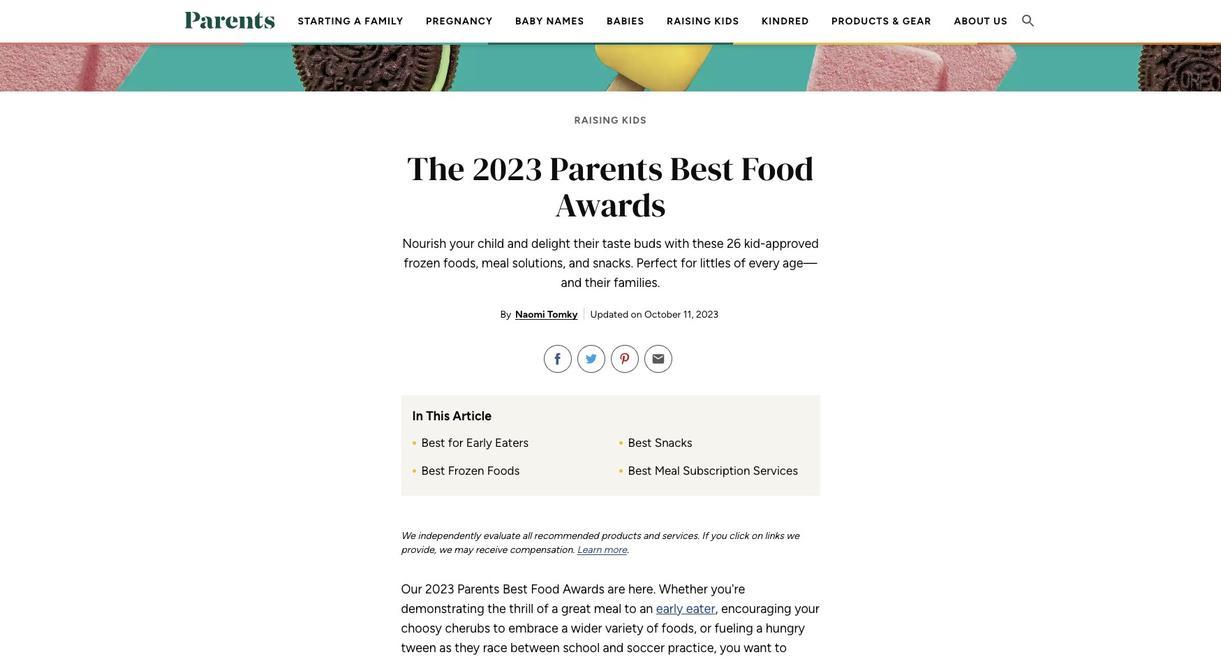 Task type: locate. For each thing, give the bounding box(es) containing it.
they
[[455, 640, 480, 656]]

1 vertical spatial kids
[[622, 115, 647, 127]]

1 horizontal spatial parents
[[550, 146, 663, 192]]

learn more .
[[577, 544, 629, 556]]

kids
[[715, 15, 740, 27], [622, 115, 647, 127]]

of down the 26
[[734, 256, 746, 271]]

1 horizontal spatial food
[[742, 146, 814, 192]]

1 vertical spatial we
[[439, 544, 452, 556]]

services
[[753, 464, 799, 478]]

food for the 2023 parents best food awards
[[742, 146, 814, 192]]

thrill
[[509, 601, 534, 617]]

1 vertical spatial to
[[494, 621, 506, 636]]

2 vertical spatial of
[[647, 621, 659, 636]]

0 vertical spatial raising kids
[[667, 15, 740, 27]]

,
[[716, 601, 718, 617]]

0 horizontal spatial 2023
[[425, 582, 454, 597]]

best for best for early eaters
[[422, 436, 445, 450]]

parents best food awards 2023 banner image
[[0, 0, 1222, 92]]

raising right babies link
[[667, 15, 712, 27]]

products & gear
[[832, 15, 932, 27]]

best meal subscription services
[[628, 464, 799, 478]]

0 horizontal spatial raising kids
[[575, 115, 647, 127]]

1 vertical spatial your
[[795, 601, 820, 617]]

1 horizontal spatial kids
[[715, 15, 740, 27]]

a up "want"
[[757, 621, 763, 636]]

a left great
[[552, 601, 558, 617]]

and up tomky
[[561, 276, 582, 291]]

awards up great
[[563, 582, 605, 597]]

in this article
[[412, 408, 492, 424]]

awards up taste
[[556, 182, 666, 228]]

1 vertical spatial raising
[[575, 115, 619, 127]]

raising kids link
[[667, 15, 740, 27], [575, 114, 647, 128]]

2 horizontal spatial of
[[734, 256, 746, 271]]

family
[[365, 15, 404, 27]]

0 vertical spatial your
[[450, 236, 475, 252]]

1 horizontal spatial your
[[795, 601, 820, 617]]

may
[[454, 544, 473, 556]]

0 horizontal spatial your
[[450, 236, 475, 252]]

you inside we independently evaluate all recommended products and services. if you click on links we provide, we may receive compensation.
[[711, 530, 727, 542]]

1 vertical spatial raising kids
[[575, 115, 647, 127]]

1 horizontal spatial for
[[681, 256, 697, 271]]

for
[[681, 256, 697, 271], [448, 436, 463, 450]]

approved
[[766, 236, 819, 252]]

kids inside header navigation
[[715, 15, 740, 27]]

wider
[[571, 621, 603, 636]]

26
[[727, 236, 741, 252]]

and inside , encouraging your choosy cherubs to embrace a wider variety of foods, or fueling a hungry tween as they race between school and soccer practice, you want
[[603, 640, 624, 656]]

services.
[[662, 530, 700, 542]]

we
[[787, 530, 800, 542], [439, 544, 452, 556]]

0 horizontal spatial raising kids link
[[575, 114, 647, 128]]

meal inside the nourish your child and delight their taste buds with these 26 kid-approved frozen foods, meal solutions, and snacks. perfect for littles of every age— and their families.
[[482, 256, 509, 271]]

0 vertical spatial raising kids link
[[667, 15, 740, 27]]

starting a family
[[298, 15, 404, 27]]

awards for our
[[563, 582, 605, 597]]

a
[[354, 15, 362, 27], [552, 601, 558, 617], [562, 621, 568, 636], [757, 621, 763, 636]]

awards inside our 2023 parents best food awards are here. whether you're demonstrating the thrill of a great meal to an
[[563, 582, 605, 597]]

food inside our 2023 parents best food awards are here. whether you're demonstrating the thrill of a great meal to an
[[531, 582, 560, 597]]

1 horizontal spatial 2023
[[472, 146, 543, 192]]

0 vertical spatial kids
[[715, 15, 740, 27]]

for left "early"
[[448, 436, 463, 450]]

1 vertical spatial 2023
[[696, 308, 719, 320]]

and down variety at the bottom of the page
[[603, 640, 624, 656]]

0 horizontal spatial food
[[531, 582, 560, 597]]

early eater
[[657, 601, 716, 617]]

1 horizontal spatial on
[[752, 530, 763, 542]]

1 vertical spatial for
[[448, 436, 463, 450]]

of down the an
[[647, 621, 659, 636]]

we down independently in the left bottom of the page
[[439, 544, 452, 556]]

products
[[602, 530, 641, 542]]

2023 for the 2023 parents best food awards
[[472, 146, 543, 192]]

0 vertical spatial meal
[[482, 256, 509, 271]]

fueling
[[715, 621, 754, 636]]

parents inside our 2023 parents best food awards are here. whether you're demonstrating the thrill of a great meal to an
[[457, 582, 500, 597]]

and right child
[[508, 236, 529, 252]]

here.
[[629, 582, 656, 597]]

by
[[501, 308, 512, 320]]

for inside the nourish your child and delight their taste buds with these 26 kid-approved frozen foods, meal solutions, and snacks. perfect for littles of every age— and their families.
[[681, 256, 697, 271]]

to down the
[[494, 621, 506, 636]]

meal down child
[[482, 256, 509, 271]]

2023 inside our 2023 parents best food awards are here. whether you're demonstrating the thrill of a great meal to an
[[425, 582, 454, 597]]

0 vertical spatial to
[[625, 601, 637, 617]]

raising inside header navigation
[[667, 15, 712, 27]]

awards
[[556, 182, 666, 228], [563, 582, 605, 597]]

0 vertical spatial 2023
[[472, 146, 543, 192]]

1 horizontal spatial raising kids
[[667, 15, 740, 27]]

with
[[665, 236, 690, 252]]

their left taste
[[574, 236, 600, 252]]

0 vertical spatial raising
[[667, 15, 712, 27]]

foods, down child
[[443, 256, 479, 271]]

0 horizontal spatial kids
[[622, 115, 647, 127]]

snacks
[[655, 436, 693, 450]]

1 horizontal spatial we
[[787, 530, 800, 542]]

pregnancy link
[[426, 15, 493, 27]]

pregnancy
[[426, 15, 493, 27]]

best inside our 2023 parents best food awards are here. whether you're demonstrating the thrill of a great meal to an
[[503, 582, 528, 597]]

0 vertical spatial parents
[[550, 146, 663, 192]]

and left services.
[[643, 530, 660, 542]]

1 vertical spatial food
[[531, 582, 560, 597]]

your up hungry
[[795, 601, 820, 617]]

you
[[711, 530, 727, 542], [720, 640, 741, 656]]

meal
[[482, 256, 509, 271], [594, 601, 622, 617]]

parents
[[550, 146, 663, 192], [457, 582, 500, 597]]

0 horizontal spatial foods,
[[443, 256, 479, 271]]

our
[[401, 582, 422, 597]]

1 vertical spatial parents
[[457, 582, 500, 597]]

baby
[[516, 15, 544, 27]]

raising up the 2023 parents best food awards
[[575, 115, 619, 127]]

2023
[[472, 146, 543, 192], [696, 308, 719, 320], [425, 582, 454, 597]]

0 horizontal spatial of
[[537, 601, 549, 617]]

their down snacks.
[[585, 276, 611, 291]]

best for early eaters link
[[422, 434, 529, 451]]

your left child
[[450, 236, 475, 252]]

a left family
[[354, 15, 362, 27]]

your
[[450, 236, 475, 252], [795, 601, 820, 617]]

hungry
[[766, 621, 805, 636]]

1 horizontal spatial of
[[647, 621, 659, 636]]

on left links on the bottom of page
[[752, 530, 763, 542]]

babies
[[607, 15, 645, 27]]

1 vertical spatial on
[[752, 530, 763, 542]]

of right thrill
[[537, 601, 549, 617]]

1 vertical spatial meal
[[594, 601, 622, 617]]

cherubs
[[445, 621, 490, 636]]

parents inside the 2023 parents best food awards
[[550, 146, 663, 192]]

1 horizontal spatial foods,
[[662, 621, 697, 636]]

a left wider
[[562, 621, 568, 636]]

foods, down early eater
[[662, 621, 697, 636]]

1 vertical spatial foods,
[[662, 621, 697, 636]]

products & gear link
[[832, 15, 932, 27]]

on left october
[[631, 308, 642, 320]]

awards inside the 2023 parents best food awards
[[556, 182, 666, 228]]

2 horizontal spatial 2023
[[696, 308, 719, 320]]

best for best snacks
[[628, 436, 652, 450]]

a inside navigation
[[354, 15, 362, 27]]

and left snacks.
[[569, 256, 590, 271]]

for down with
[[681, 256, 697, 271]]

1 vertical spatial of
[[537, 601, 549, 617]]

you're
[[711, 582, 746, 597]]

2 vertical spatial 2023
[[425, 582, 454, 597]]

0 vertical spatial you
[[711, 530, 727, 542]]

0 vertical spatial foods,
[[443, 256, 479, 271]]

to left the an
[[625, 601, 637, 617]]

choosy
[[401, 621, 442, 636]]

littles
[[700, 256, 731, 271]]

0 vertical spatial awards
[[556, 182, 666, 228]]

and inside we independently evaluate all recommended products and services. if you click on links we provide, we may receive compensation.
[[643, 530, 660, 542]]

0 horizontal spatial raising
[[575, 115, 619, 127]]

october
[[645, 308, 681, 320]]

0 horizontal spatial to
[[494, 621, 506, 636]]

the 2023 parents best food awards
[[407, 146, 814, 228]]

meal down the are
[[594, 601, 622, 617]]

practice,
[[668, 640, 717, 656]]

0 horizontal spatial parents
[[457, 582, 500, 597]]

meal inside our 2023 parents best food awards are here. whether you're demonstrating the thrill of a great meal to an
[[594, 601, 622, 617]]

of
[[734, 256, 746, 271], [537, 601, 549, 617], [647, 621, 659, 636]]

1 vertical spatial you
[[720, 640, 741, 656]]

we right links on the bottom of page
[[787, 530, 800, 542]]

0 vertical spatial for
[[681, 256, 697, 271]]

1 vertical spatial awards
[[563, 582, 605, 597]]

0 horizontal spatial meal
[[482, 256, 509, 271]]

age—
[[783, 256, 818, 271]]

0 vertical spatial food
[[742, 146, 814, 192]]

1 horizontal spatial to
[[625, 601, 637, 617]]

0 horizontal spatial on
[[631, 308, 642, 320]]

and
[[508, 236, 529, 252], [569, 256, 590, 271], [561, 276, 582, 291], [643, 530, 660, 542], [603, 640, 624, 656]]

0 vertical spatial of
[[734, 256, 746, 271]]

you right if
[[711, 530, 727, 542]]

click
[[729, 530, 749, 542]]

are
[[608, 582, 626, 597]]

your inside , encouraging your choosy cherubs to embrace a wider variety of foods, or fueling a hungry tween as they race between school and soccer practice, you want
[[795, 601, 820, 617]]

we independently evaluate all recommended products and services. if you click on links we provide, we may receive compensation.
[[401, 530, 800, 556]]

2023 inside the 2023 parents best food awards
[[472, 146, 543, 192]]

starting a family link
[[298, 15, 404, 27]]

raising
[[667, 15, 712, 27], [575, 115, 619, 127]]

1 horizontal spatial meal
[[594, 601, 622, 617]]

meal
[[655, 464, 680, 478]]

compensation.
[[510, 544, 575, 556]]

you down fueling
[[720, 640, 741, 656]]

&
[[893, 15, 900, 27]]

buds
[[634, 236, 662, 252]]

food inside the 2023 parents best food awards
[[742, 146, 814, 192]]

1 horizontal spatial raising
[[667, 15, 712, 27]]

more
[[604, 544, 627, 556]]

nourish
[[402, 236, 447, 252]]



Task type: vqa. For each thing, say whether or not it's contained in the screenshot.
a person is holding their stomach due to pain image
no



Task type: describe. For each thing, give the bounding box(es) containing it.
baby names
[[516, 15, 585, 27]]

encouraging
[[722, 601, 792, 617]]

families.
[[614, 276, 660, 291]]

11,
[[684, 308, 694, 320]]

header navigation
[[287, 0, 1019, 87]]

great
[[562, 601, 591, 617]]

solutions,
[[512, 256, 566, 271]]

frozen
[[448, 464, 484, 478]]

updated
[[591, 308, 629, 320]]

0 horizontal spatial for
[[448, 436, 463, 450]]

1 vertical spatial raising kids link
[[575, 114, 647, 128]]

by naomi tomky
[[501, 308, 578, 320]]

or
[[700, 621, 712, 636]]

we
[[401, 530, 416, 542]]

school
[[563, 640, 600, 656]]

early
[[466, 436, 492, 450]]

babies link
[[607, 15, 645, 27]]

best for best meal subscription services
[[628, 464, 652, 478]]

on inside we independently evaluate all recommended products and services. if you click on links we provide, we may receive compensation.
[[752, 530, 763, 542]]

us
[[994, 15, 1008, 27]]

as
[[440, 640, 452, 656]]

kindred
[[762, 15, 810, 27]]

best for best frozen foods
[[422, 464, 445, 478]]

, encouraging your choosy cherubs to embrace a wider variety of foods, or fueling a hungry tween as they race between school and soccer practice, you want 
[[401, 601, 820, 657]]

early eater link
[[657, 601, 716, 617]]

search image
[[1020, 12, 1037, 29]]

0 vertical spatial their
[[574, 236, 600, 252]]

best frozen foods
[[422, 464, 520, 478]]

every
[[749, 256, 780, 271]]

starting
[[298, 15, 351, 27]]

your inside the nourish your child and delight their taste buds with these 26 kid-approved frozen foods, meal solutions, and snacks. perfect for littles of every age— and their families.
[[450, 236, 475, 252]]

tween
[[401, 640, 437, 656]]

to inside , encouraging your choosy cherubs to embrace a wider variety of foods, or fueling a hungry tween as they race between school and soccer practice, you want
[[494, 621, 506, 636]]

race
[[483, 640, 507, 656]]

naomi
[[515, 308, 545, 320]]

these
[[693, 236, 724, 252]]

0 vertical spatial on
[[631, 308, 642, 320]]

eater
[[687, 601, 716, 617]]

this
[[426, 408, 450, 424]]

foods
[[487, 464, 520, 478]]

best snacks
[[628, 436, 693, 450]]

food for our 2023 parents best food awards are here. whether you're demonstrating the thrill of a great meal to an
[[531, 582, 560, 597]]

soccer
[[627, 640, 665, 656]]

whether
[[659, 582, 708, 597]]

recommended
[[534, 530, 599, 542]]

foods, inside , encouraging your choosy cherubs to embrace a wider variety of foods, or fueling a hungry tween as they race between school and soccer practice, you want
[[662, 621, 697, 636]]

nourish your child and delight their taste buds with these 26 kid-approved frozen foods, meal solutions, and snacks. perfect for littles of every age— and their families.
[[402, 236, 819, 291]]

best snacks link
[[628, 434, 693, 451]]

learn more link
[[577, 544, 627, 556]]

snacks.
[[593, 256, 634, 271]]

0 horizontal spatial we
[[439, 544, 452, 556]]

awards for the
[[556, 182, 666, 228]]

links
[[765, 530, 784, 542]]

2023 for our 2023 parents best food awards are here. whether you're demonstrating the thrill of a great meal to an
[[425, 582, 454, 597]]

baby names link
[[516, 15, 585, 27]]

article
[[453, 408, 492, 424]]

evaluate
[[483, 530, 520, 542]]

about us
[[954, 15, 1008, 27]]

parents for our
[[457, 582, 500, 597]]

best frozen foods link
[[422, 462, 520, 479]]

in
[[412, 408, 423, 424]]

delight
[[532, 236, 571, 252]]

taste
[[603, 236, 631, 252]]

the
[[488, 601, 506, 617]]

foods, inside the nourish your child and delight their taste buds with these 26 kid-approved frozen foods, meal solutions, and snacks. perfect for littles of every age— and their families.
[[443, 256, 479, 271]]

about us link
[[954, 15, 1008, 27]]

.
[[627, 544, 629, 556]]

an
[[640, 601, 653, 617]]

provide,
[[401, 544, 437, 556]]

to inside our 2023 parents best food awards are here. whether you're demonstrating the thrill of a great meal to an
[[625, 601, 637, 617]]

of inside our 2023 parents best food awards are here. whether you're demonstrating the thrill of a great meal to an
[[537, 601, 549, 617]]

1 horizontal spatial raising kids link
[[667, 15, 740, 27]]

visit parents' homepage image
[[185, 12, 275, 29]]

eaters
[[495, 436, 529, 450]]

child
[[478, 236, 505, 252]]

variety
[[606, 621, 644, 636]]

of inside the nourish your child and delight their taste buds with these 26 kid-approved frozen foods, meal solutions, and snacks. perfect for littles of every age— and their families.
[[734, 256, 746, 271]]

products
[[832, 15, 890, 27]]

1 vertical spatial their
[[585, 276, 611, 291]]

0 vertical spatial we
[[787, 530, 800, 542]]

best inside the 2023 parents best food awards
[[670, 146, 734, 192]]

best meal subscription services link
[[628, 462, 799, 479]]

independently
[[418, 530, 481, 542]]

between
[[511, 640, 560, 656]]

embrace
[[509, 621, 559, 636]]

raising kids inside header navigation
[[667, 15, 740, 27]]

if
[[702, 530, 709, 542]]

demonstrating
[[401, 601, 485, 617]]

kindred link
[[762, 15, 810, 27]]

learn
[[577, 544, 602, 556]]

a inside our 2023 parents best food awards are here. whether you're demonstrating the thrill of a great meal to an
[[552, 601, 558, 617]]

of inside , encouraging your choosy cherubs to embrace a wider variety of foods, or fueling a hungry tween as they race between school and soccer practice, you want
[[647, 621, 659, 636]]

subscription
[[683, 464, 750, 478]]

tomky
[[548, 308, 578, 320]]

parents for the
[[550, 146, 663, 192]]

frozen
[[404, 256, 440, 271]]

early
[[657, 601, 683, 617]]

want
[[744, 640, 772, 656]]

naomi tomky link
[[515, 308, 578, 320]]

you inside , encouraging your choosy cherubs to embrace a wider variety of foods, or fueling a hungry tween as they race between school and soccer practice, you want
[[720, 640, 741, 656]]



